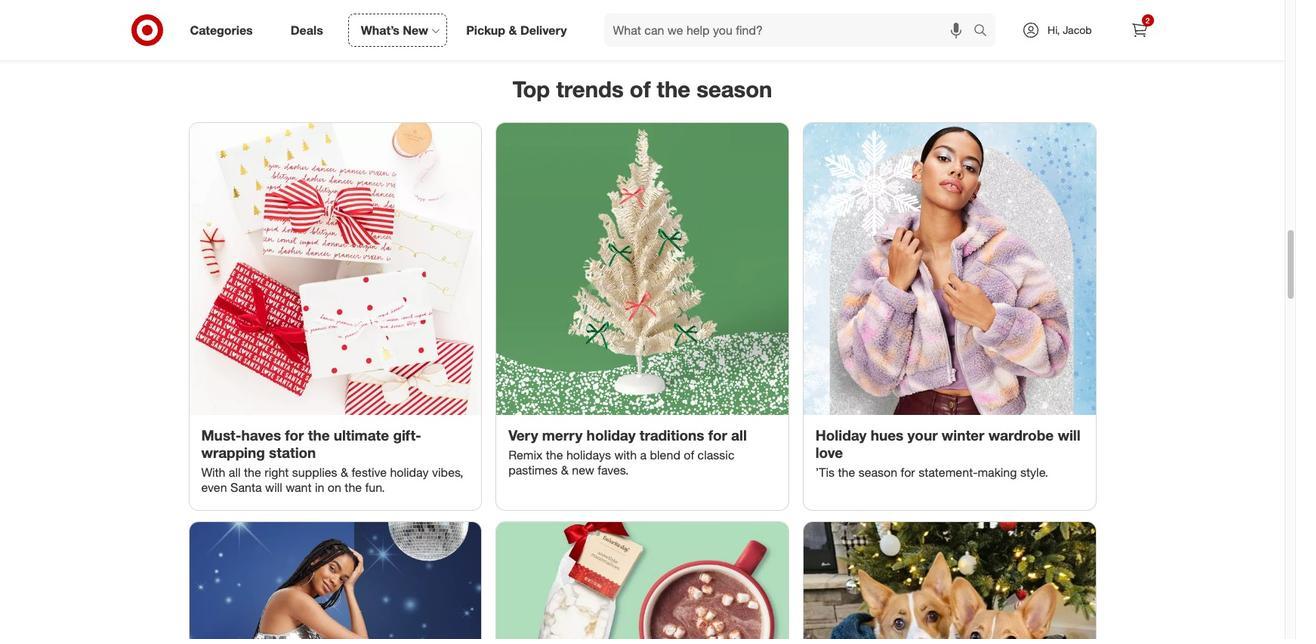 Task type: describe. For each thing, give the bounding box(es) containing it.
all inside very merry holiday traditions for all remix the holidays with a blend of classic pastimes & new faves.
[[731, 427, 747, 444]]

ultimate
[[334, 427, 389, 444]]

haves
[[241, 427, 281, 444]]

for inside holiday hues your winter wardrobe will love 'tis the season for statement-making style.
[[901, 465, 915, 480]]

pickup
[[466, 22, 505, 37]]

deals
[[291, 22, 323, 37]]

hi, jacob
[[1048, 23, 1092, 36]]

pickup & delivery link
[[453, 14, 586, 47]]

categories
[[190, 22, 253, 37]]

classic
[[698, 448, 735, 463]]

winter
[[942, 427, 985, 444]]

0 vertical spatial of
[[630, 76, 651, 103]]

will inside holiday hues your winter wardrobe will love 'tis the season for statement-making style.
[[1058, 427, 1081, 444]]

'tis
[[816, 465, 835, 480]]

& inside very merry holiday traditions for all remix the holidays with a blend of classic pastimes & new faves.
[[561, 463, 569, 478]]

love
[[816, 444, 843, 461]]

holiday hues your winter wardrobe will love 'tis the season for statement-making style.
[[816, 427, 1081, 480]]

what's new link
[[348, 14, 447, 47]]

new
[[572, 463, 594, 478]]

holiday inside must-haves for the ultimate gift- wrapping station with all the right supplies & festive holiday vibes, even santa will want in on the fun.
[[390, 465, 429, 480]]

gift-
[[393, 427, 421, 444]]

top trends of the season
[[513, 76, 772, 103]]

remix
[[508, 448, 543, 463]]

pastimes
[[508, 463, 558, 478]]

on
[[328, 480, 341, 495]]

top
[[513, 76, 550, 103]]

traditions
[[640, 427, 704, 444]]

the inside very merry holiday traditions for all remix the holidays with a blend of classic pastimes & new faves.
[[546, 448, 563, 463]]

pickup & delivery
[[466, 22, 567, 37]]

for inside very merry holiday traditions for all remix the holidays with a blend of classic pastimes & new faves.
[[708, 427, 727, 444]]

of inside very merry holiday traditions for all remix the holidays with a blend of classic pastimes & new faves.
[[684, 448, 694, 463]]

supplies
[[292, 465, 337, 480]]

vibes,
[[432, 465, 463, 480]]

jacob
[[1063, 23, 1092, 36]]

in
[[315, 480, 324, 495]]

trends
[[556, 76, 624, 103]]

blend
[[650, 448, 680, 463]]

wrapping
[[201, 444, 265, 461]]

festive
[[352, 465, 387, 480]]

with
[[614, 448, 637, 463]]

deals link
[[278, 14, 342, 47]]

0 vertical spatial season
[[697, 76, 772, 103]]

what's new
[[361, 22, 428, 37]]

merry
[[542, 427, 583, 444]]

station
[[269, 444, 316, 461]]

fun.
[[365, 480, 385, 495]]

style.
[[1020, 465, 1048, 480]]

categories link
[[177, 14, 272, 47]]

your
[[908, 427, 938, 444]]

a
[[640, 448, 647, 463]]



Task type: vqa. For each thing, say whether or not it's contained in the screenshot.
510- inside the 2187 Shattuck Ave, Berkeley, CA 94704-1308 Open today: 8:00am - 10:00pm 510-982-3726
no



Task type: locate. For each thing, give the bounding box(es) containing it.
1 vertical spatial of
[[684, 448, 694, 463]]

for inside must-haves for the ultimate gift- wrapping station with all the right supplies & festive holiday vibes, even santa will want in on the fun.
[[285, 427, 304, 444]]

0 horizontal spatial holiday
[[390, 465, 429, 480]]

santa
[[230, 480, 262, 495]]

2
[[1146, 16, 1150, 25]]

2 horizontal spatial &
[[561, 463, 569, 478]]

must-haves for the ultimate gift- wrapping station with all the right supplies & festive holiday vibes, even santa will want in on the fun.
[[201, 427, 463, 495]]

1 horizontal spatial of
[[684, 448, 694, 463]]

for down "your" in the bottom of the page
[[901, 465, 915, 480]]

2 horizontal spatial for
[[901, 465, 915, 480]]

holiday
[[587, 427, 636, 444], [390, 465, 429, 480]]

will left want on the bottom of page
[[265, 480, 282, 495]]

0 horizontal spatial for
[[285, 427, 304, 444]]

1 horizontal spatial all
[[731, 427, 747, 444]]

0 horizontal spatial all
[[229, 465, 241, 480]]

1 vertical spatial will
[[265, 480, 282, 495]]

& right pickup
[[509, 22, 517, 37]]

with
[[201, 465, 225, 480]]

holiday up with
[[587, 427, 636, 444]]

all
[[731, 427, 747, 444], [229, 465, 241, 480]]

season
[[697, 76, 772, 103], [859, 465, 897, 480]]

the inside holiday hues your winter wardrobe will love 'tis the season for statement-making style.
[[838, 465, 855, 480]]

for right the haves at the left bottom
[[285, 427, 304, 444]]

& left 'festive'
[[341, 465, 348, 480]]

0 vertical spatial will
[[1058, 427, 1081, 444]]

all down the wrapping
[[229, 465, 241, 480]]

1 vertical spatial holiday
[[390, 465, 429, 480]]

will inside must-haves for the ultimate gift- wrapping station with all the right supplies & festive holiday vibes, even santa will want in on the fun.
[[265, 480, 282, 495]]

1 horizontal spatial season
[[859, 465, 897, 480]]

0 vertical spatial all
[[731, 427, 747, 444]]

& inside pickup & delivery link
[[509, 22, 517, 37]]

very
[[508, 427, 538, 444]]

0 horizontal spatial will
[[265, 480, 282, 495]]

what's
[[361, 22, 400, 37]]

holiday inside very merry holiday traditions for all remix the holidays with a blend of classic pastimes & new faves.
[[587, 427, 636, 444]]

0 vertical spatial holiday
[[587, 427, 636, 444]]

even
[[201, 480, 227, 495]]

holiday
[[816, 427, 867, 444]]

1 horizontal spatial will
[[1058, 427, 1081, 444]]

for up classic
[[708, 427, 727, 444]]

& left new
[[561, 463, 569, 478]]

delivery
[[520, 22, 567, 37]]

the
[[657, 76, 690, 103], [308, 427, 330, 444], [546, 448, 563, 463], [244, 465, 261, 480], [838, 465, 855, 480], [345, 480, 362, 495]]

What can we help you find? suggestions appear below search field
[[604, 14, 977, 47]]

holidays
[[566, 448, 611, 463]]

search button
[[967, 14, 1003, 50]]

season inside holiday hues your winter wardrobe will love 'tis the season for statement-making style.
[[859, 465, 897, 480]]

hues
[[871, 427, 904, 444]]

making
[[978, 465, 1017, 480]]

wardrobe
[[988, 427, 1054, 444]]

very merry holiday traditions for all remix the holidays with a blend of classic pastimes & new faves.
[[508, 427, 747, 478]]

2 link
[[1123, 14, 1156, 47]]

right
[[264, 465, 289, 480]]

1 horizontal spatial for
[[708, 427, 727, 444]]

1 horizontal spatial &
[[509, 22, 517, 37]]

hi,
[[1048, 23, 1060, 36]]

1 horizontal spatial holiday
[[587, 427, 636, 444]]

all up classic
[[731, 427, 747, 444]]

1 vertical spatial all
[[229, 465, 241, 480]]

statement-
[[919, 465, 978, 480]]

of
[[630, 76, 651, 103], [684, 448, 694, 463]]

search
[[967, 24, 1003, 39]]

0 horizontal spatial &
[[341, 465, 348, 480]]

must-
[[201, 427, 241, 444]]

&
[[509, 22, 517, 37], [561, 463, 569, 478], [341, 465, 348, 480]]

faves.
[[598, 463, 629, 478]]

want
[[286, 480, 312, 495]]

new
[[403, 22, 428, 37]]

1 vertical spatial season
[[859, 465, 897, 480]]

holiday down gift-
[[390, 465, 429, 480]]

will
[[1058, 427, 1081, 444], [265, 480, 282, 495]]

will right wardrobe
[[1058, 427, 1081, 444]]

all inside must-haves for the ultimate gift- wrapping station with all the right supplies & festive holiday vibes, even santa will want in on the fun.
[[229, 465, 241, 480]]

for
[[285, 427, 304, 444], [708, 427, 727, 444], [901, 465, 915, 480]]

of right trends
[[630, 76, 651, 103]]

& inside must-haves for the ultimate gift- wrapping station with all the right supplies & festive holiday vibes, even santa will want in on the fun.
[[341, 465, 348, 480]]

0 horizontal spatial of
[[630, 76, 651, 103]]

of right blend
[[684, 448, 694, 463]]

0 horizontal spatial season
[[697, 76, 772, 103]]



